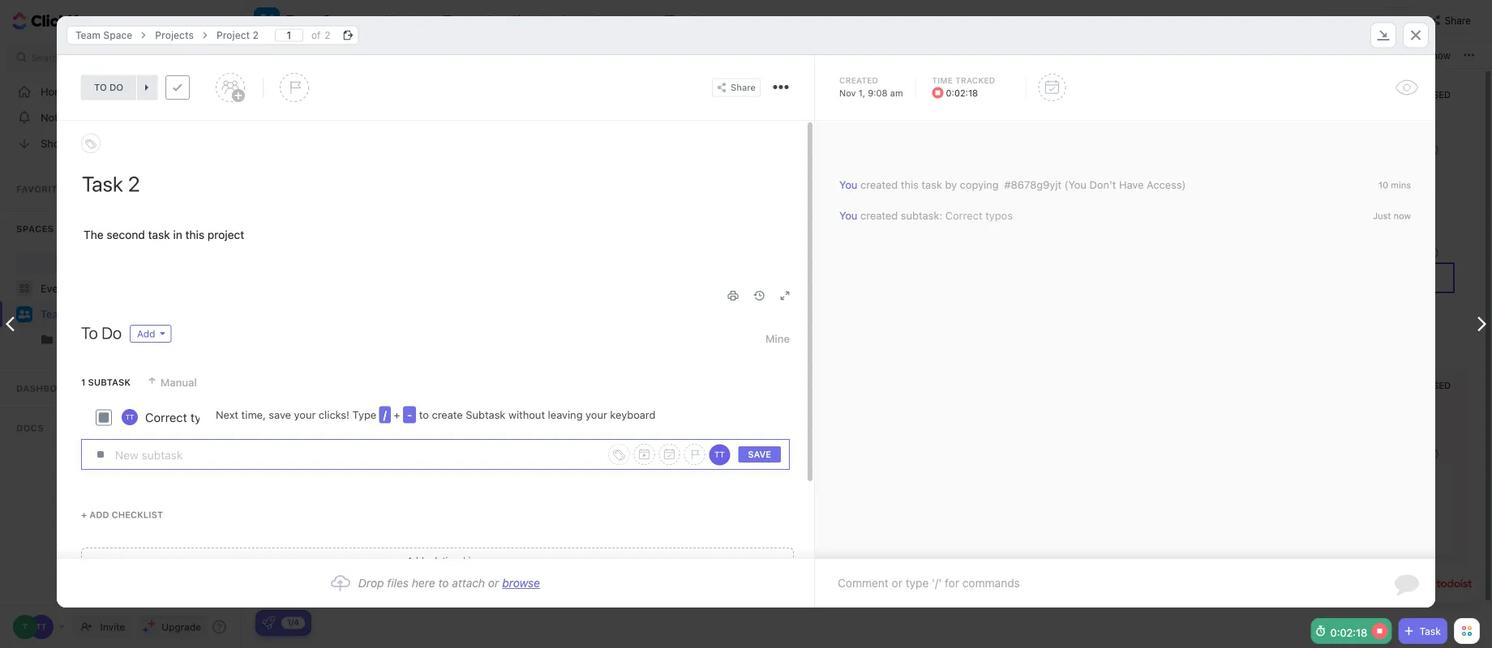Task type: locate. For each thing, give the bounding box(es) containing it.
notifications link
[[0, 105, 244, 131]]

‎task
[[324, 473, 348, 486]]

team inside button
[[286, 13, 319, 28]]

your
[[294, 409, 316, 421], [586, 409, 607, 421]]

just now
[[1373, 211, 1411, 222]]

0 horizontal spatial share
[[731, 82, 756, 93]]

0 horizontal spatial space
[[70, 308, 102, 321]]

your right leaving
[[586, 409, 607, 421]]

0 horizontal spatial task
[[324, 535, 348, 548]]

1 horizontal spatial subtask
[[466, 409, 506, 421]]

projects left do
[[58, 335, 99, 347]]

add left checklist
[[89, 510, 109, 521]]

Edit task name text field
[[82, 170, 790, 198]]

new task
[[370, 392, 416, 402], [312, 562, 351, 573]]

new task down task 3
[[312, 562, 351, 573]]

correct typos link inside task history region
[[946, 210, 1013, 222]]

0 horizontal spatial 2
[[253, 30, 259, 41]]

0 vertical spatial tt
[[125, 414, 134, 421]]

share button left task settings icon
[[712, 78, 761, 97]]

search down set task position in this list number field
[[272, 49, 304, 61]]

1 vertical spatial team
[[75, 30, 101, 41]]

-
[[407, 409, 412, 421]]

browse link
[[502, 577, 540, 590]]

1 horizontal spatial +
[[394, 409, 400, 421]]

you created this task by copying #8678g9yjt (you don't have access)
[[839, 179, 1186, 191]]

checklist
[[112, 510, 163, 521]]

share button right minimize task icon
[[1425, 7, 1478, 33]]

2 2 from the left
[[325, 30, 331, 41]]

share inside the task details 'element'
[[731, 82, 756, 93]]

team space for team space button
[[286, 13, 361, 28]]

0 horizontal spatial subtask
[[88, 378, 131, 388]]

1 vertical spatial 0:02:18
[[1331, 627, 1368, 639]]

to right -
[[419, 409, 429, 421]]

time tracked
[[932, 76, 996, 85]]

1 vertical spatial 1
[[351, 473, 356, 486]]

you
[[839, 179, 858, 191], [839, 210, 858, 222]]

created up you created subtask: correct typos
[[861, 179, 898, 191]]

projects left project
[[155, 30, 194, 41]]

1 horizontal spatial correct
[[946, 210, 983, 222]]

nov
[[839, 88, 856, 98]]

1 vertical spatial closed
[[1415, 381, 1451, 391]]

1 horizontal spatial new task
[[370, 392, 416, 402]]

tt
[[125, 414, 134, 421], [714, 451, 725, 460]]

1 horizontal spatial 0:02:18
[[1331, 627, 1368, 639]]

1 horizontal spatial task
[[1420, 626, 1441, 637]]

second
[[107, 228, 145, 242]]

task
[[324, 535, 348, 548], [1420, 626, 1441, 637]]

next
[[216, 409, 239, 421]]

team space button
[[280, 2, 361, 38]]

1 vertical spatial new task button
[[298, 560, 356, 575]]

new task button down task 3
[[298, 560, 356, 575]]

1 vertical spatial correct typos link
[[145, 409, 222, 427]]

board link
[[459, 0, 497, 41]]

2 right of in the left top of the page
[[325, 30, 331, 41]]

0 horizontal spatial to
[[94, 82, 107, 93]]

new task up /
[[370, 392, 416, 402]]

0 vertical spatial closed
[[1415, 90, 1451, 100]]

to right here
[[438, 577, 449, 590]]

1 right the ‎task
[[351, 473, 356, 486]]

without
[[509, 409, 545, 421]]

share for share button inside the task details 'element'
[[731, 82, 756, 93]]

1 vertical spatial space
[[103, 30, 132, 41]]

0:02:18 inside dropdown button
[[946, 88, 978, 98]]

you for you created subtask: correct typos
[[839, 210, 858, 222]]

0 vertical spatial task
[[324, 535, 348, 548]]

1/4
[[287, 618, 299, 628]]

0 horizontal spatial your
[[294, 409, 316, 421]]

type
[[353, 409, 376, 421]]

New subtask text field
[[115, 440, 588, 470]]

1 vertical spatial created
[[861, 210, 898, 222]]

0 horizontal spatial 1
[[81, 378, 86, 388]]

task
[[922, 179, 942, 191], [148, 228, 170, 242], [394, 392, 416, 402], [333, 562, 351, 573]]

1 you from the top
[[839, 179, 858, 191]]

show inside sidebar navigation
[[41, 137, 67, 150]]

this inside task history region
[[901, 179, 919, 191]]

correct down manual dropdown button
[[145, 411, 187, 425]]

0 vertical spatial add
[[137, 328, 155, 340]]

show closed button
[[1369, 87, 1455, 103], [1369, 378, 1455, 394]]

closed
[[1415, 90, 1451, 100], [1415, 381, 1451, 391]]

1 horizontal spatial share
[[1445, 15, 1471, 26]]

automations button
[[1317, 8, 1392, 32]]

1 vertical spatial set priority element
[[684, 444, 705, 466]]

subtask
[[88, 378, 131, 388], [466, 409, 506, 421]]

tt right set priority icon at bottom
[[714, 451, 725, 460]]

2 vertical spatial team space
[[41, 308, 102, 321]]

1 vertical spatial you
[[839, 210, 858, 222]]

task inside task 3 'link'
[[324, 535, 348, 548]]

task body element
[[57, 121, 814, 574]]

#8678g9yjt
[[1004, 179, 1062, 191]]

team up to do "dropdown button"
[[75, 30, 101, 41]]

0 horizontal spatial this
[[185, 228, 204, 242]]

1 vertical spatial subtask
[[466, 409, 506, 421]]

1 vertical spatial projects
[[58, 335, 99, 347]]

2 vertical spatial show
[[1385, 381, 1413, 391]]

task left "by"
[[922, 179, 942, 191]]

this right 'in'
[[185, 228, 204, 242]]

correct typos link down 'manual' at the left
[[145, 409, 222, 427]]

1 horizontal spatial 1
[[351, 473, 356, 486]]

space up to
[[70, 308, 102, 321]]

in
[[173, 228, 182, 242]]

this inside task body element
[[185, 228, 204, 242]]

of 2
[[311, 30, 331, 41]]

1 vertical spatial share
[[731, 82, 756, 93]]

space inside team space button
[[323, 13, 361, 28]]

upgrade
[[162, 622, 201, 633]]

0 horizontal spatial +
[[81, 510, 87, 521]]

1
[[81, 378, 86, 388], [351, 473, 356, 486]]

typos
[[986, 210, 1013, 222], [190, 411, 222, 425]]

0 vertical spatial to
[[94, 82, 107, 93]]

1 show closed button from the top
[[1369, 87, 1455, 103]]

everything link
[[0, 276, 244, 302]]

0 vertical spatial correct
[[946, 210, 983, 222]]

upgrade link
[[136, 616, 208, 639]]

space inside sidebar navigation
[[70, 308, 102, 321]]

1 horizontal spatial set priority element
[[684, 444, 705, 466]]

2 right project
[[253, 30, 259, 41]]

1 vertical spatial this
[[185, 228, 204, 242]]

team space inside sidebar navigation
[[41, 308, 102, 321]]

2 created from the top
[[861, 210, 898, 222]]

2 horizontal spatial space
[[323, 13, 361, 28]]

0 horizontal spatial search
[[32, 52, 64, 63]]

subtask down do
[[88, 378, 131, 388]]

2 you from the top
[[839, 210, 858, 222]]

1 created from the top
[[861, 179, 898, 191]]

new down task 3
[[312, 562, 330, 573]]

correct typos link down copying
[[946, 210, 1013, 222]]

correct
[[946, 210, 983, 222], [145, 411, 187, 425]]

0 vertical spatial subtask
[[88, 378, 131, 388]]

1 2 from the left
[[253, 30, 259, 41]]

0 vertical spatial 0:02:18
[[946, 88, 978, 98]]

by
[[945, 179, 957, 191]]

correct typos link
[[946, 210, 1013, 222], [145, 409, 222, 427]]

search inside sidebar navigation
[[32, 52, 64, 63]]

1 down to
[[81, 378, 86, 388]]

home
[[41, 86, 70, 98]]

home link
[[0, 79, 244, 105]]

add
[[137, 328, 155, 340], [89, 510, 109, 521]]

created left the 'subtask:' at right
[[861, 210, 898, 222]]

0 horizontal spatial 0:02:18
[[946, 88, 978, 98]]

1 horizontal spatial search
[[272, 49, 304, 61]]

1 vertical spatial new
[[312, 562, 330, 573]]

team space up 'of 2' at left
[[286, 13, 361, 28]]

space for the bottommost team space link
[[70, 308, 102, 321]]

next time, save your clicks! type / + - to create subtask without leaving your keyboard
[[216, 409, 656, 421]]

tt down 1 subtask at bottom
[[125, 414, 134, 421]]

subtask inside task body element
[[88, 378, 131, 388]]

team space down everything on the left top
[[41, 308, 102, 321]]

0:02:18
[[946, 88, 978, 98], [1331, 627, 1368, 639]]

project
[[208, 228, 244, 242]]

task down task 3
[[333, 562, 351, 573]]

1 horizontal spatial typos
[[986, 210, 1013, 222]]

new task button up /
[[355, 389, 423, 405]]

0 vertical spatial typos
[[986, 210, 1013, 222]]

1 horizontal spatial space
[[103, 30, 132, 41]]

am
[[890, 88, 903, 98]]

1 vertical spatial tt
[[714, 451, 725, 460]]

subtask right create
[[466, 409, 506, 421]]

new
[[370, 392, 391, 402], [312, 562, 330, 573]]

0 horizontal spatial team
[[41, 308, 68, 321]]

0 vertical spatial set priority element
[[280, 73, 309, 102]]

1 closed from the top
[[1415, 90, 1451, 100]]

set priority element down search tasks...
[[280, 73, 309, 102]]

space inside task locations element
[[103, 30, 132, 41]]

team space inside button
[[286, 13, 361, 28]]

search up home
[[32, 52, 64, 63]]

search for search tasks...
[[272, 49, 304, 61]]

1 horizontal spatial tt button
[[709, 444, 730, 466]]

onboarding checklist button image
[[262, 617, 275, 630]]

0 horizontal spatial set priority element
[[280, 73, 309, 102]]

2 vertical spatial team
[[41, 308, 68, 321]]

1 vertical spatial team space link
[[41, 302, 230, 328]]

team space
[[286, 13, 361, 28], [75, 30, 132, 41], [41, 308, 102, 321]]

team space inside task locations element
[[75, 30, 132, 41]]

1 vertical spatial show closed button
[[1369, 378, 1455, 394]]

2 horizontal spatial team
[[286, 13, 319, 28]]

set priority element up ‎task 1 link
[[684, 444, 705, 466]]

team up of in the left top of the page
[[286, 13, 319, 28]]

1 vertical spatial correct
[[145, 411, 187, 425]]

1 vertical spatial tt button
[[709, 444, 730, 466]]

correct down "by"
[[946, 210, 983, 222]]

space up do
[[103, 30, 132, 41]]

task settings image
[[779, 85, 783, 89]]

0 vertical spatial show closed
[[1385, 90, 1451, 100]]

space
[[323, 13, 361, 28], [103, 30, 132, 41], [70, 308, 102, 321]]

team space up to do "dropdown button"
[[75, 30, 132, 41]]

1 horizontal spatial your
[[586, 409, 607, 421]]

correct typos link inside task body element
[[145, 409, 222, 427]]

1 vertical spatial add
[[89, 510, 109, 521]]

10
[[1379, 180, 1389, 191]]

do
[[109, 82, 123, 93]]

1 inside task body element
[[81, 378, 86, 388]]

to left do
[[94, 82, 107, 93]]

1 vertical spatial show
[[41, 137, 67, 150]]

0 vertical spatial space
[[323, 13, 361, 28]]

0 vertical spatial team space
[[286, 13, 361, 28]]

0 vertical spatial projects
[[155, 30, 194, 41]]

1 horizontal spatial add
[[137, 328, 155, 340]]

created for created this task by copying
[[861, 179, 898, 191]]

1 vertical spatial to
[[419, 409, 429, 421]]

your right 'save'
[[294, 409, 316, 421]]

this up the 'subtask:' at right
[[901, 179, 919, 191]]

1 vertical spatial task
[[1420, 626, 1441, 637]]

team space link
[[67, 26, 141, 45], [41, 302, 230, 328]]

+ left checklist
[[81, 510, 87, 521]]

0 vertical spatial new task
[[370, 392, 416, 402]]

add right do
[[137, 328, 155, 340]]

2 for project 2
[[253, 30, 259, 41]]

0 horizontal spatial new task
[[312, 562, 351, 573]]

typos down you created this task by copying #8678g9yjt (you don't have access)
[[986, 210, 1013, 222]]

+ right /
[[394, 409, 400, 421]]

typos down 'manual' at the left
[[190, 411, 222, 425]]

to inside to do "dropdown button"
[[94, 82, 107, 93]]

2 for of 2
[[325, 30, 331, 41]]

now
[[1394, 211, 1411, 222]]

+
[[394, 409, 400, 421], [81, 510, 87, 521]]

typos inside task body element
[[190, 411, 222, 425]]

you created subtask: correct typos
[[839, 210, 1013, 222]]

0 horizontal spatial correct typos link
[[145, 409, 222, 427]]

0 vertical spatial 1
[[81, 378, 86, 388]]

share button inside the task details 'element'
[[712, 78, 761, 97]]

2 show closed button from the top
[[1369, 378, 1455, 394]]

save
[[748, 450, 771, 460]]

space for team space button
[[323, 13, 361, 28]]

1 horizontal spatial this
[[901, 179, 919, 191]]

this
[[901, 179, 919, 191], [185, 228, 204, 242]]

tt button down 1 subtask at bottom
[[120, 408, 140, 427]]

0 vertical spatial share button
[[1425, 7, 1478, 33]]

0 horizontal spatial typos
[[190, 411, 222, 425]]

new up /
[[370, 392, 391, 402]]

1 vertical spatial +
[[81, 510, 87, 521]]

0 horizontal spatial share button
[[712, 78, 761, 97]]

0 horizontal spatial correct
[[145, 411, 187, 425]]

/
[[383, 409, 387, 421]]

tt button right set priority icon at bottom
[[709, 444, 730, 466]]

0 vertical spatial new
[[370, 392, 391, 402]]

team
[[286, 13, 319, 28], [75, 30, 101, 41], [41, 308, 68, 321]]

+ inside task body element
[[81, 510, 87, 521]]

0 vertical spatial you
[[839, 179, 858, 191]]

0 horizontal spatial projects
[[58, 335, 99, 347]]

1 vertical spatial show closed
[[1385, 381, 1451, 391]]

1 horizontal spatial projects
[[155, 30, 194, 41]]

new task button
[[355, 389, 423, 405], [298, 560, 356, 575]]

time,
[[241, 409, 266, 421]]

tasks...
[[306, 49, 339, 61]]

created
[[861, 179, 898, 191], [861, 210, 898, 222]]

0 vertical spatial share
[[1445, 15, 1471, 26]]

set priority element
[[280, 73, 309, 102], [684, 444, 705, 466]]

team down everything on the left top
[[41, 308, 68, 321]]

set priority element inside task body element
[[684, 444, 705, 466]]

1 vertical spatial share button
[[712, 78, 761, 97]]

share
[[1445, 15, 1471, 26], [731, 82, 756, 93]]

space up 'of 2' at left
[[323, 13, 361, 28]]

2 horizontal spatial to
[[438, 577, 449, 590]]

show
[[1385, 90, 1413, 100], [41, 137, 67, 150], [1385, 381, 1413, 391]]

task for task 3
[[324, 535, 348, 548]]

1 horizontal spatial team
[[75, 30, 101, 41]]



Task type: vqa. For each thing, say whether or not it's contained in the screenshot.
List link in the top of the page
yes



Task type: describe. For each thing, give the bounding box(es) containing it.
attach
[[452, 577, 485, 590]]

2 closed from the top
[[1415, 381, 1451, 391]]

1 horizontal spatial share button
[[1425, 7, 1478, 33]]

(you
[[1065, 179, 1087, 191]]

0 horizontal spatial new
[[312, 562, 330, 573]]

to do
[[94, 82, 123, 93]]

add button
[[130, 325, 172, 343]]

calendar
[[528, 13, 576, 27]]

10 mins
[[1379, 180, 1411, 191]]

created for created subtask:
[[861, 210, 898, 222]]

minimize task image
[[1377, 30, 1390, 41]]

list
[[402, 13, 422, 27]]

search for search
[[32, 52, 64, 63]]

board
[[459, 13, 491, 27]]

0 vertical spatial new task button
[[355, 389, 423, 405]]

1 horizontal spatial tt
[[714, 451, 725, 460]]

docs
[[16, 423, 44, 434]]

1,
[[859, 88, 865, 98]]

team space for topmost team space link
[[75, 30, 132, 41]]

correct inside task body element
[[145, 411, 187, 425]]

search tasks...
[[272, 49, 339, 61]]

task history region
[[815, 121, 1436, 560]]

9:08
[[868, 88, 888, 98]]

automations
[[1325, 15, 1384, 26]]

the second task in this project
[[84, 228, 244, 242]]

projects link inside task locations element
[[147, 26, 202, 45]]

more
[[70, 137, 95, 150]]

1 your from the left
[[294, 409, 316, 421]]

browse
[[502, 577, 540, 590]]

task for task
[[1420, 626, 1441, 637]]

mine link
[[766, 325, 790, 353]]

access)
[[1147, 179, 1186, 191]]

favorites button
[[0, 170, 244, 208]]

task left 'in'
[[148, 228, 170, 242]]

notifications
[[41, 112, 103, 124]]

correct typos
[[145, 411, 222, 425]]

1 horizontal spatial to
[[419, 409, 429, 421]]

task locations element
[[57, 16, 1436, 55]]

files
[[387, 577, 409, 590]]

gantt link
[[614, 0, 650, 41]]

space for topmost team space link
[[103, 30, 132, 41]]

to do button
[[81, 75, 136, 100]]

table
[[681, 13, 709, 27]]

set priority image
[[280, 73, 309, 102]]

+ add checklist
[[81, 510, 163, 521]]

copying
[[960, 179, 999, 191]]

mins
[[1391, 180, 1411, 191]]

typos inside task history region
[[986, 210, 1013, 222]]

1 subtask
[[81, 378, 131, 388]]

or
[[488, 577, 499, 590]]

user friends image
[[18, 310, 30, 320]]

0 horizontal spatial tt button
[[120, 408, 140, 427]]

gantt
[[614, 13, 643, 27]]

clicks!
[[319, 409, 350, 421]]

show more
[[41, 137, 95, 150]]

here
[[412, 577, 435, 590]]

projects inside sidebar navigation
[[58, 335, 99, 347]]

team inside sidebar navigation
[[41, 308, 68, 321]]

team space for the bottommost team space link
[[41, 308, 102, 321]]

task 3 link
[[320, 528, 1001, 555]]

have
[[1119, 179, 1144, 191]]

share for right share button
[[1445, 15, 1471, 26]]

mine
[[766, 333, 790, 345]]

calendar link
[[528, 0, 583, 41]]

save
[[269, 409, 291, 421]]

to do dialog
[[57, 16, 1436, 608]]

0 horizontal spatial add
[[89, 510, 109, 521]]

do
[[102, 324, 122, 343]]

task inside region
[[922, 179, 942, 191]]

‎task 1
[[324, 473, 356, 486]]

leaving
[[548, 409, 583, 421]]

projects inside task locations element
[[155, 30, 194, 41]]

project 2
[[216, 30, 259, 41]]

0 horizontal spatial tt
[[125, 414, 134, 421]]

invite
[[100, 622, 125, 633]]

manual button
[[147, 369, 197, 397]]

subtask:
[[901, 210, 943, 222]]

dashboards
[[16, 384, 83, 394]]

everything
[[41, 283, 93, 295]]

Set task position in this List number field
[[275, 29, 303, 42]]

correct inside task history region
[[946, 210, 983, 222]]

you for you created this task by copying #8678g9yjt (you don't have access)
[[839, 179, 858, 191]]

the
[[84, 228, 104, 242]]

project 2 link
[[208, 26, 267, 45]]

set priority image
[[684, 444, 705, 466]]

0 vertical spatial show
[[1385, 90, 1413, 100]]

created nov 1, 9:08 am
[[839, 75, 903, 98]]

Search tasks... text field
[[272, 44, 406, 67]]

2 vertical spatial to
[[438, 577, 449, 590]]

0 vertical spatial +
[[394, 409, 400, 421]]

2 show closed from the top
[[1385, 381, 1451, 391]]

time
[[932, 76, 953, 85]]

⌘k
[[209, 52, 225, 63]]

0 vertical spatial team space link
[[67, 26, 141, 45]]

1 show closed from the top
[[1385, 90, 1451, 100]]

sidebar navigation
[[0, 0, 244, 649]]

3
[[351, 535, 357, 548]]

just
[[1373, 211, 1391, 222]]

‎task 1 link
[[320, 466, 1001, 494]]

created
[[839, 75, 879, 85]]

tracked
[[955, 76, 996, 85]]

2 your from the left
[[586, 409, 607, 421]]

favorites
[[16, 184, 69, 195]]

drop files here to attach or browse
[[358, 577, 540, 590]]

team inside task locations element
[[75, 30, 101, 41]]

drop
[[358, 577, 384, 590]]

to do
[[81, 324, 122, 343]]

task up -
[[394, 392, 416, 402]]

manual
[[161, 377, 197, 389]]

keyboard
[[610, 409, 656, 421]]

add inside dropdown button
[[137, 328, 155, 340]]

list link
[[402, 0, 428, 41]]

set priority element inside the task details 'element'
[[280, 73, 309, 102]]

project
[[216, 30, 250, 41]]

table link
[[681, 0, 716, 41]]

task 3
[[324, 535, 357, 548]]

task details element
[[57, 55, 1436, 121]]

onboarding checklist button element
[[262, 617, 275, 630]]

to
[[81, 324, 98, 343]]



